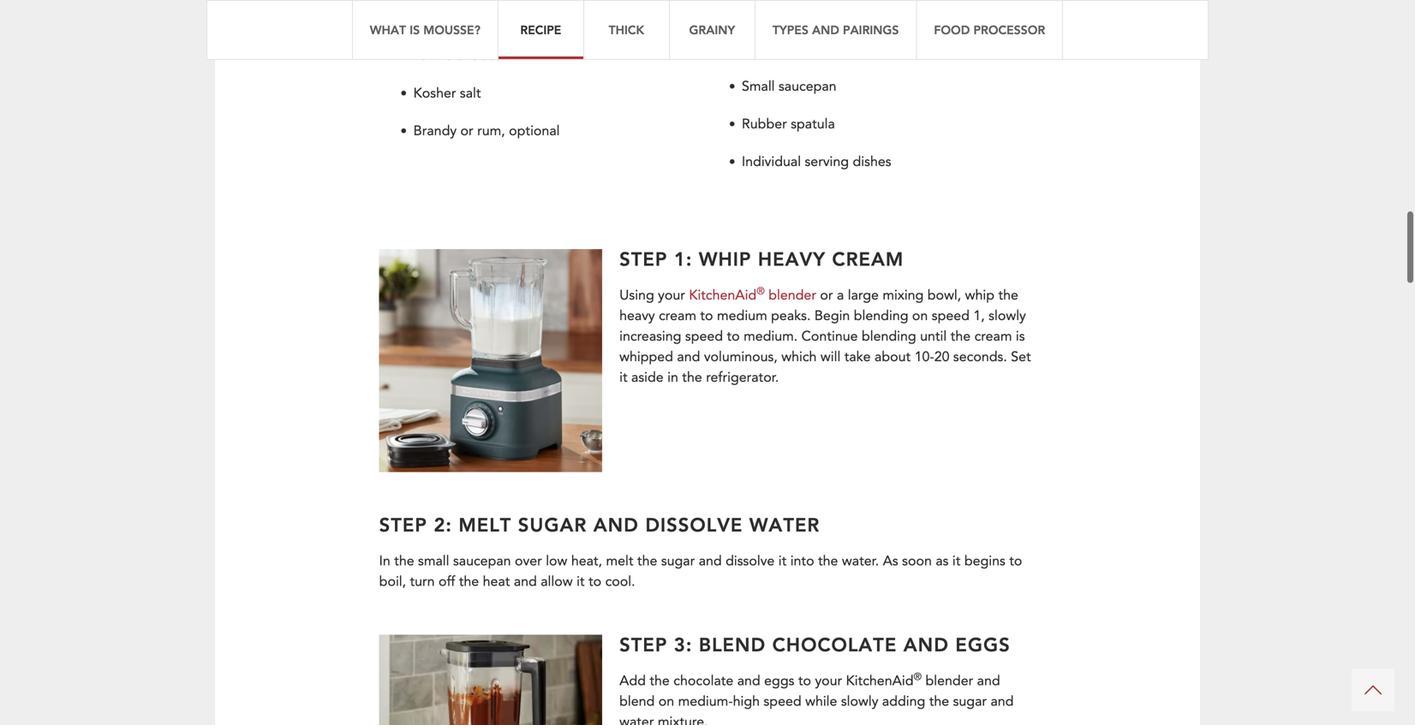 Task type: locate. For each thing, give the bounding box(es) containing it.
1 vertical spatial your
[[815, 672, 843, 691]]

® up adding at the bottom
[[914, 670, 922, 685]]

speed down bowl,
[[932, 307, 970, 326]]

1 horizontal spatial sugar
[[953, 693, 987, 712]]

0 vertical spatial and
[[812, 22, 840, 38]]

rubber
[[742, 115, 787, 134]]

slowly up "is"
[[989, 307, 1026, 326]]

slowly
[[989, 307, 1026, 326], [841, 693, 879, 712]]

speed up voluminous,
[[685, 327, 723, 346]]

about
[[875, 348, 911, 367]]

step up using in the left of the page
[[620, 246, 668, 271]]

1 vertical spatial on
[[659, 693, 675, 712]]

set
[[1011, 348, 1031, 367]]

®
[[757, 284, 765, 299], [914, 670, 922, 685]]

speed down eggs on the right of the page
[[764, 693, 802, 712]]

and up melt
[[594, 512, 639, 537]]

or inside or a large mixing bowl, whip the heavy cream to medium peaks. begin blending on speed 1, slowly increasing speed to medium. continue blending until the cream is whipped and voluminous, which will take about 10-20 seconds. set it aside in the refrigerator.
[[820, 286, 833, 305]]

1 horizontal spatial blender
[[926, 672, 974, 691]]

0 horizontal spatial whip
[[897, 2, 927, 21]]

eggs
[[764, 672, 795, 691]]

mixing
[[883, 286, 924, 305]]

saucepan up heat
[[453, 552, 511, 571]]

0 vertical spatial step
[[620, 246, 668, 271]]

step left 2:
[[379, 512, 427, 537]]

2 horizontal spatial or
[[820, 286, 833, 305]]

cream
[[833, 246, 904, 271]]

cups
[[811, 39, 839, 58]]

extract
[[457, 46, 499, 65]]

1 horizontal spatial speed
[[764, 693, 802, 712]]

saucepan inside in the small saucepan over low heat, melt the sugar and dissolve it into the water. as soon as it begins to boil, turn off the heat and allow it to cool.
[[453, 552, 511, 571]]

kitchenaid up adding at the bottom
[[846, 672, 914, 691]]

in
[[668, 368, 679, 387]]

or
[[522, 9, 535, 27], [461, 122, 474, 141], [820, 286, 833, 305]]

using your kitchenaid ® blender
[[620, 284, 817, 305]]

add the chocolate and eggs to your kitchenaid ®
[[620, 670, 922, 691]]

whip
[[897, 2, 927, 21], [965, 286, 995, 305]]

small
[[742, 77, 775, 96]]

whip up the 1, at the right of page
[[965, 286, 995, 305]]

0 vertical spatial speed
[[932, 307, 970, 326]]

it
[[620, 368, 628, 387], [779, 552, 787, 571], [953, 552, 961, 571], [577, 573, 585, 592]]

increasing
[[620, 327, 682, 346]]

1 vertical spatial saucepan
[[453, 552, 511, 571]]

0 horizontal spatial blender
[[769, 286, 817, 305]]

dishes
[[853, 153, 892, 171]]

2 horizontal spatial speed
[[932, 307, 970, 326]]

on up mixture.
[[659, 693, 675, 712]]

0 vertical spatial ®
[[757, 284, 765, 299]]

2 vertical spatial speed
[[764, 693, 802, 712]]

is
[[410, 22, 420, 38]]

the
[[999, 286, 1019, 305], [951, 327, 971, 346], [682, 368, 702, 387], [394, 552, 414, 571], [637, 552, 658, 571], [818, 552, 838, 571], [459, 573, 479, 592], [650, 672, 670, 691], [929, 693, 950, 712]]

soon
[[902, 552, 932, 571]]

0 vertical spatial saucepan
[[779, 77, 837, 96]]

while
[[806, 693, 838, 712]]

1 vertical spatial step
[[379, 512, 427, 537]]

0 vertical spatial your
[[658, 286, 685, 305]]

and left eggs
[[904, 632, 949, 657]]

sugar down dissolve
[[661, 552, 695, 571]]

0 horizontal spatial cream
[[659, 307, 697, 326]]

2 vertical spatial kitchenaid
[[846, 672, 914, 691]]

1 vertical spatial speed
[[685, 327, 723, 346]]

blending up the about
[[862, 327, 917, 346]]

step 3: blend chocolate and eggs
[[620, 632, 1011, 657]]

chocolate
[[773, 632, 897, 657]]

1 vertical spatial ®
[[914, 670, 922, 685]]

1 horizontal spatial your
[[815, 672, 843, 691]]

on
[[913, 307, 928, 326], [659, 693, 675, 712]]

which
[[782, 348, 817, 367]]

kosher
[[414, 84, 456, 103]]

0 vertical spatial kitchenaid
[[742, 2, 810, 21]]

begins
[[965, 552, 1006, 571]]

0 horizontal spatial or
[[461, 122, 474, 141]]

slowly right while
[[841, 693, 879, 712]]

step 2: melt sugar and dissolve water
[[379, 512, 820, 537]]

as
[[883, 552, 899, 571]]

1 horizontal spatial whip
[[965, 286, 995, 305]]

it left aside
[[620, 368, 628, 387]]

serving
[[805, 153, 849, 171]]

sugar down eggs
[[953, 693, 987, 712]]

blending down large
[[854, 307, 909, 326]]

1 vertical spatial slowly
[[841, 693, 879, 712]]

1 vertical spatial kitchenaid
[[689, 286, 757, 305]]

speed
[[932, 307, 970, 326], [685, 327, 723, 346], [764, 693, 802, 712]]

cream up the seconds.
[[975, 327, 1012, 346]]

over
[[515, 552, 542, 571]]

kitchenaid® blender with heavy cream in the blender jar image
[[379, 249, 603, 473]]

blender down eggs
[[926, 672, 974, 691]]

kitchenaid inside using your kitchenaid ® blender
[[689, 286, 757, 305]]

10-
[[915, 348, 935, 367]]

step up add
[[620, 632, 668, 657]]

1,
[[974, 307, 985, 326]]

recipe button
[[498, 0, 583, 60]]

kosher salt
[[414, 84, 481, 103]]

and for step 2: melt sugar and dissolve water
[[594, 512, 639, 537]]

kitchenaid
[[742, 2, 810, 21], [689, 286, 757, 305], [846, 672, 914, 691]]

medium-
[[678, 693, 733, 712]]

saucepan
[[779, 77, 837, 96], [453, 552, 511, 571]]

0 horizontal spatial slowly
[[841, 693, 879, 712]]

0 vertical spatial or
[[522, 9, 535, 27]]

brewed
[[414, 9, 461, 27]]

1 vertical spatial sugar
[[953, 693, 987, 712]]

and inside add the chocolate and eggs to your kitchenaid ®
[[738, 672, 761, 691]]

1 horizontal spatial slowly
[[989, 307, 1026, 326]]

1 horizontal spatial or
[[522, 9, 535, 27]]

1 vertical spatial and
[[594, 512, 639, 537]]

kitchenaid up 'medium'
[[689, 286, 757, 305]]

a
[[837, 286, 844, 305]]

kitchenaid® blender image
[[379, 635, 603, 726]]

thick
[[609, 22, 644, 38]]

2:
[[434, 512, 452, 537]]

® up 'medium'
[[757, 284, 765, 299]]

0 horizontal spatial on
[[659, 693, 675, 712]]

3:
[[674, 632, 693, 657]]

turn
[[410, 573, 435, 592]]

heat,
[[571, 552, 602, 571]]

1 horizontal spatial on
[[913, 307, 928, 326]]

on up until
[[913, 307, 928, 326]]

heat
[[483, 573, 510, 592]]

your
[[658, 286, 685, 305], [815, 672, 843, 691]]

2 vertical spatial step
[[620, 632, 668, 657]]

to down heat,
[[589, 573, 602, 592]]

and for step 3: blend chocolate and eggs
[[904, 632, 949, 657]]

slowly inside blender and blend on medium-high speed while slowly adding the sugar and water mixture.
[[841, 693, 879, 712]]

your inside add the chocolate and eggs to your kitchenaid ®
[[815, 672, 843, 691]]

your up while
[[815, 672, 843, 691]]

1 horizontal spatial cream
[[975, 327, 1012, 346]]

1 vertical spatial blending
[[862, 327, 917, 346]]

refrigerator.
[[706, 368, 779, 387]]

cream up the increasing
[[659, 307, 697, 326]]

to
[[700, 307, 713, 326], [727, 327, 740, 346], [1010, 552, 1023, 571], [589, 573, 602, 592], [799, 672, 811, 691]]

0 horizontal spatial sugar
[[661, 552, 695, 571]]

step for step 3: blend chocolate and eggs
[[620, 632, 668, 657]]

food processor
[[934, 22, 1046, 38]]

1 vertical spatial or
[[461, 122, 474, 141]]

2 vertical spatial and
[[904, 632, 949, 657]]

step for step 2: melt sugar and dissolve water
[[379, 512, 427, 537]]

peaks.
[[771, 307, 811, 326]]

1 horizontal spatial ®
[[914, 670, 922, 685]]

kitchenaid up types
[[742, 2, 810, 21]]

or left coffee
[[522, 9, 535, 27]]

0 vertical spatial slowly
[[989, 307, 1026, 326]]

0 vertical spatial blender
[[769, 286, 817, 305]]

it inside or a large mixing bowl, whip the heavy cream to medium peaks. begin blending on speed 1, slowly increasing speed to medium. continue blending until the cream is whipped and voluminous, which will take about 10-20 seconds. set it aside in the refrigerator.
[[620, 368, 628, 387]]

2 vertical spatial or
[[820, 286, 833, 305]]

blender
[[769, 286, 817, 305], [926, 672, 974, 691]]

® inside using your kitchenaid ® blender
[[757, 284, 765, 299]]

0 horizontal spatial and
[[594, 512, 639, 537]]

1 vertical spatial whip
[[965, 286, 995, 305]]

0 vertical spatial cream
[[659, 307, 697, 326]]

0 horizontal spatial ®
[[757, 284, 765, 299]]

0 horizontal spatial saucepan
[[453, 552, 511, 571]]

kitchenaid inside add the chocolate and eggs to your kitchenaid ®
[[846, 672, 914, 691]]

whip right mixer
[[897, 2, 927, 21]]

0 vertical spatial sugar
[[661, 552, 695, 571]]

stand mixer whip accessory
[[818, 2, 990, 21]]

1 vertical spatial blender
[[926, 672, 974, 691]]

cream
[[659, 307, 697, 326], [975, 327, 1012, 346]]

your right using in the left of the page
[[658, 286, 685, 305]]

0 vertical spatial on
[[913, 307, 928, 326]]

2 horizontal spatial and
[[904, 632, 949, 657]]

1 horizontal spatial and
[[812, 22, 840, 38]]

what
[[370, 22, 406, 38]]

or left rum,
[[461, 122, 474, 141]]

and
[[843, 39, 866, 58], [677, 348, 700, 367], [699, 552, 722, 571], [514, 573, 537, 592], [738, 672, 761, 691], [977, 672, 1001, 691], [991, 693, 1014, 712]]

blender inside using your kitchenaid ® blender
[[769, 286, 817, 305]]

blender up peaks.
[[769, 286, 817, 305]]

0 horizontal spatial your
[[658, 286, 685, 305]]

or left a
[[820, 286, 833, 305]]

saucepan up spatula at the right of the page
[[779, 77, 837, 96]]

to right eggs on the right of the page
[[799, 672, 811, 691]]

and up cups
[[812, 22, 840, 38]]



Task type: vqa. For each thing, say whether or not it's contained in the screenshot.
WHAT IS MOUSSE? button
yes



Task type: describe. For each thing, give the bounding box(es) containing it.
vanilla
[[414, 46, 453, 65]]

sugar
[[518, 512, 587, 537]]

eggs
[[956, 632, 1011, 657]]

heavy
[[758, 246, 826, 271]]

large
[[848, 286, 879, 305]]

1 horizontal spatial saucepan
[[779, 77, 837, 96]]

seconds.
[[954, 348, 1008, 367]]

grainy button
[[669, 0, 755, 60]]

low
[[546, 552, 568, 571]]

pairings
[[843, 22, 899, 38]]

spatula
[[791, 115, 835, 134]]

the inside blender and blend on medium-high speed while slowly adding the sugar and water mixture.
[[929, 693, 950, 712]]

thick button
[[583, 0, 669, 60]]

it right as
[[953, 552, 961, 571]]

chocolate
[[674, 672, 734, 691]]

measuring
[[742, 39, 807, 58]]

salt
[[460, 84, 481, 103]]

melt
[[459, 512, 512, 537]]

small
[[418, 552, 449, 571]]

what is mousse?
[[370, 22, 481, 38]]

® inside add the chocolate and eggs to your kitchenaid ®
[[914, 670, 922, 685]]

step for step 1: whip heavy cream
[[620, 246, 668, 271]]

and inside button
[[812, 22, 840, 38]]

high
[[733, 693, 760, 712]]

to right begins
[[1010, 552, 1023, 571]]

stand
[[822, 2, 855, 21]]

vanilla extract
[[414, 46, 499, 65]]

20
[[935, 348, 950, 367]]

your inside using your kitchenaid ® blender
[[658, 286, 685, 305]]

spoons
[[870, 39, 914, 58]]

0 vertical spatial blending
[[854, 307, 909, 326]]

is
[[1016, 327, 1025, 346]]

the inside add the chocolate and eggs to your kitchenaid ®
[[650, 672, 670, 691]]

blender inside blender and blend on medium-high speed while slowly adding the sugar and water mixture.
[[926, 672, 974, 691]]

using
[[620, 286, 654, 305]]

cool.
[[605, 573, 635, 592]]

off
[[439, 573, 455, 592]]

it left the into
[[779, 552, 787, 571]]

0 horizontal spatial speed
[[685, 327, 723, 346]]

or a large mixing bowl, whip the heavy cream to medium peaks. begin blending on speed 1, slowly increasing speed to medium. continue blending until the cream is whipped and voluminous, which will take about 10-20 seconds. set it aside in the refrigerator.
[[620, 286, 1031, 387]]

coffee
[[539, 9, 577, 27]]

dissolve
[[726, 552, 775, 571]]

grainy
[[689, 22, 735, 38]]

individual
[[742, 153, 801, 171]]

accessory
[[931, 2, 990, 21]]

speed inside blender and blend on medium-high speed while slowly adding the sugar and water mixture.
[[764, 693, 802, 712]]

boil,
[[379, 573, 406, 592]]

espresso
[[464, 9, 518, 27]]

to up voluminous,
[[727, 327, 740, 346]]

mixer
[[859, 2, 894, 21]]

slowly inside or a large mixing bowl, whip the heavy cream to medium peaks. begin blending on speed 1, slowly increasing speed to medium. continue blending until the cream is whipped and voluminous, which will take about 10-20 seconds. set it aside in the refrigerator.
[[989, 307, 1026, 326]]

continue
[[802, 327, 858, 346]]

recipe
[[520, 22, 562, 38]]

water
[[620, 713, 654, 726]]

food
[[934, 22, 970, 38]]

will
[[821, 348, 841, 367]]

take
[[845, 348, 871, 367]]

whipped
[[620, 348, 673, 367]]

as
[[936, 552, 949, 571]]

and inside or a large mixing bowl, whip the heavy cream to medium peaks. begin blending on speed 1, slowly increasing speed to medium. continue blending until the cream is whipped and voluminous, which will take about 10-20 seconds. set it aside in the refrigerator.
[[677, 348, 700, 367]]

whip inside or a large mixing bowl, whip the heavy cream to medium peaks. begin blending on speed 1, slowly increasing speed to medium. continue blending until the cream is whipped and voluminous, which will take about 10-20 seconds. set it aside in the refrigerator.
[[965, 286, 995, 305]]

types and pairings button
[[755, 0, 916, 60]]

brandy
[[414, 122, 457, 141]]

brandy or rum, optional
[[414, 122, 560, 141]]

it down heat,
[[577, 573, 585, 592]]

medium.
[[744, 327, 798, 346]]

small saucepan
[[742, 77, 837, 96]]

individual serving dishes
[[742, 153, 892, 171]]

rum,
[[477, 122, 505, 141]]

to down using your kitchenaid ® blender
[[700, 307, 713, 326]]

1:
[[674, 246, 693, 271]]

dissolve
[[646, 512, 743, 537]]

into
[[791, 552, 815, 571]]

on inside blender and blend on medium-high speed while slowly adding the sugar and water mixture.
[[659, 693, 675, 712]]

blender and blend on medium-high speed while slowly adding the sugar and water mixture.
[[620, 672, 1014, 726]]

sugar inside blender and blend on medium-high speed while slowly adding the sugar and water mixture.
[[953, 693, 987, 712]]

measuring cups and spoons
[[742, 39, 914, 58]]

mousse?
[[424, 22, 481, 38]]

in the small saucepan over low heat, melt the sugar and dissolve it into the water. as soon as it begins to boil, turn off the heat and allow it to cool.
[[379, 552, 1023, 592]]

aside
[[632, 368, 664, 387]]

what is mousse? button
[[352, 0, 498, 60]]

sugar inside in the small saucepan over low heat, melt the sugar and dissolve it into the water. as soon as it begins to boil, turn off the heat and allow it to cool.
[[661, 552, 695, 571]]

1 vertical spatial cream
[[975, 327, 1012, 346]]

allow
[[541, 573, 573, 592]]

brewed espresso or coffee
[[414, 9, 577, 27]]

water
[[750, 512, 820, 537]]

medium
[[717, 307, 768, 326]]

whip
[[699, 246, 752, 271]]

voluminous,
[[704, 348, 778, 367]]

blend
[[699, 632, 766, 657]]

bowl,
[[928, 286, 962, 305]]

begin
[[815, 307, 850, 326]]

step 1: whip heavy cream
[[620, 246, 904, 271]]

0 vertical spatial whip
[[897, 2, 927, 21]]

on inside or a large mixing bowl, whip the heavy cream to medium peaks. begin blending on speed 1, slowly increasing speed to medium. continue blending until the cream is whipped and voluminous, which will take about 10-20 seconds. set it aside in the refrigerator.
[[913, 307, 928, 326]]

food processor button
[[916, 0, 1064, 60]]

in
[[379, 552, 391, 571]]

types
[[773, 22, 809, 38]]

types and pairings
[[773, 22, 899, 38]]

melt
[[606, 552, 634, 571]]

to inside add the chocolate and eggs to your kitchenaid ®
[[799, 672, 811, 691]]

add
[[620, 672, 646, 691]]



